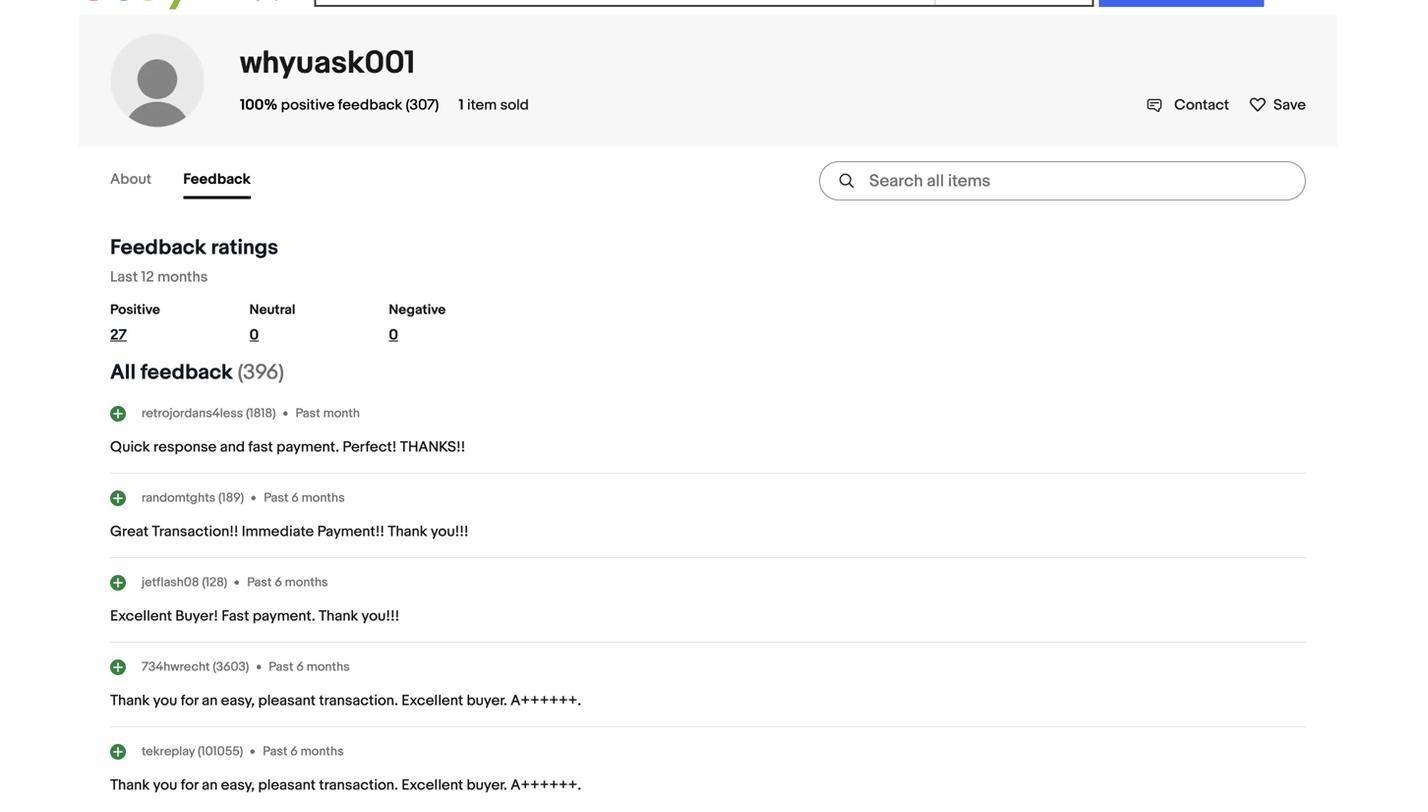 Task type: describe. For each thing, give the bounding box(es) containing it.
0 horizontal spatial feedback
[[140, 360, 233, 386]]

contact
[[1174, 96, 1229, 114]]

negative 0
[[389, 302, 446, 344]]

months for (189)
[[302, 490, 345, 506]]

buyer. for tekreplay (101055)
[[467, 777, 507, 795]]

transaction. for (101055)
[[319, 777, 398, 795]]

payment!!
[[317, 523, 385, 541]]

positive 27
[[110, 302, 160, 344]]

past for (189)
[[264, 490, 289, 506]]

save button
[[1249, 95, 1306, 114]]

randomtghts (189)
[[142, 490, 244, 506]]

months for (128)
[[285, 575, 328, 590]]

positive
[[110, 302, 160, 319]]

retrojordans4less (1818)
[[142, 406, 276, 421]]

you!!! for excellent buyer! fast payment. thank you!!!
[[362, 608, 400, 625]]

item
[[467, 96, 497, 114]]

thanks!!
[[400, 439, 465, 456]]

(189)
[[218, 490, 244, 506]]

(307)
[[406, 96, 439, 114]]

6 for (3603)
[[296, 660, 304, 675]]

positive
[[281, 96, 335, 114]]

excellent for tekreplay (101055)
[[401, 777, 463, 795]]

0 vertical spatial feedback
[[338, 96, 402, 114]]

thank you for an easy, pleasant transaction. excellent buyer. a++++++. for tekreplay (101055)
[[110, 777, 581, 795]]

a++++++. for tekreplay (101055)
[[511, 777, 581, 795]]

past 6 months for (128)
[[247, 575, 328, 590]]

feedback for feedback
[[183, 171, 251, 188]]

tab list containing about
[[110, 163, 282, 199]]

6 for (101055)
[[290, 744, 298, 759]]

thank down 734hwrecht
[[110, 692, 150, 710]]

response
[[153, 439, 217, 456]]

last
[[110, 268, 138, 286]]

you for 734hwrecht (3603)
[[153, 692, 177, 710]]

(128)
[[202, 575, 227, 590]]

excellent for 734hwrecht (3603)
[[401, 692, 463, 710]]

thank down payment!!
[[319, 608, 358, 625]]

tekreplay
[[142, 744, 195, 759]]

pleasant for tekreplay (101055)
[[258, 777, 316, 795]]

jetflash08 (128)
[[142, 575, 227, 590]]

27 link
[[110, 327, 200, 352]]

whyuask001
[[240, 44, 415, 83]]

whyuask001 link
[[240, 44, 415, 83]]

perfect!
[[343, 439, 397, 456]]

transaction!!
[[152, 523, 238, 541]]

past month
[[296, 406, 360, 421]]

neutral
[[249, 302, 295, 319]]

feedback for feedback ratings last 12 months
[[110, 235, 206, 261]]

100% positive feedback (307)
[[240, 96, 439, 114]]

negative
[[389, 302, 446, 319]]

month
[[323, 406, 360, 421]]

retrojordans4less
[[142, 406, 243, 421]]

excellent buyer! fast payment. thank you!!!
[[110, 608, 400, 625]]

thank you for an easy, pleasant transaction. excellent buyer. a++++++. for 734hwrecht (3603)
[[110, 692, 581, 710]]

whyuask001 image
[[110, 33, 205, 128]]

0 link for neutral 0
[[249, 327, 340, 352]]

Search for anything text field
[[317, 0, 931, 5]]

1 item sold
[[459, 96, 529, 114]]

an for (101055)
[[202, 777, 218, 795]]

months for (3603)
[[307, 660, 350, 675]]

neutral 0
[[249, 302, 295, 344]]

ratings
[[211, 235, 278, 261]]

fast
[[248, 439, 273, 456]]

and
[[220, 439, 245, 456]]

0 vertical spatial excellent
[[110, 608, 172, 625]]

past for (3603)
[[269, 660, 294, 675]]



Task type: locate. For each thing, give the bounding box(es) containing it.
feedback ratings last 12 months
[[110, 235, 278, 286]]

pleasant for 734hwrecht (3603)
[[258, 692, 316, 710]]

1 for from the top
[[181, 692, 198, 710]]

1 an from the top
[[202, 692, 218, 710]]

an down (101055)
[[202, 777, 218, 795]]

quick
[[110, 439, 150, 456]]

pleasant
[[258, 692, 316, 710], [258, 777, 316, 795]]

payment. down past month
[[276, 439, 339, 456]]

1 vertical spatial excellent
[[401, 692, 463, 710]]

months
[[157, 268, 208, 286], [302, 490, 345, 506], [285, 575, 328, 590], [307, 660, 350, 675], [301, 744, 344, 759]]

1 vertical spatial payment.
[[253, 608, 315, 625]]

1 buyer. from the top
[[467, 692, 507, 710]]

past 6 months right (101055)
[[263, 744, 344, 759]]

1 vertical spatial you
[[153, 777, 177, 795]]

past 6 months up great transaction!! immediate payment!! thank you!!!
[[264, 490, 345, 506]]

1 vertical spatial a++++++.
[[511, 777, 581, 795]]

1 a++++++. from the top
[[511, 692, 581, 710]]

6 right (101055)
[[290, 744, 298, 759]]

contact link
[[1147, 96, 1229, 114]]

0 vertical spatial payment.
[[276, 439, 339, 456]]

all feedback (396)
[[110, 360, 284, 386]]

you!!! down thanks!!
[[431, 523, 469, 541]]

0 vertical spatial an
[[202, 692, 218, 710]]

easy, for 734hwrecht (3603)
[[221, 692, 255, 710]]

2 easy, from the top
[[221, 777, 255, 795]]

for for 734hwrecht
[[181, 692, 198, 710]]

feedback up 12
[[110, 235, 206, 261]]

great
[[110, 523, 149, 541]]

transaction.
[[319, 692, 398, 710], [319, 777, 398, 795]]

2 for from the top
[[181, 777, 198, 795]]

1 vertical spatial an
[[202, 777, 218, 795]]

0 vertical spatial thank you for an easy, pleasant transaction. excellent buyer. a++++++.
[[110, 692, 581, 710]]

thank right payment!!
[[388, 523, 427, 541]]

6
[[291, 490, 299, 506], [275, 575, 282, 590], [296, 660, 304, 675], [290, 744, 298, 759]]

2 you from the top
[[153, 777, 177, 795]]

easy, down the (3603) in the bottom of the page
[[221, 692, 255, 710]]

you!!! down payment!!
[[362, 608, 400, 625]]

1 easy, from the top
[[221, 692, 255, 710]]

1 horizontal spatial feedback
[[338, 96, 402, 114]]

you for tekreplay (101055)
[[153, 777, 177, 795]]

6 for (128)
[[275, 575, 282, 590]]

feedback up ratings
[[183, 171, 251, 188]]

1 vertical spatial you!!!
[[362, 608, 400, 625]]

buyer!
[[175, 608, 218, 625]]

2 a++++++. from the top
[[511, 777, 581, 795]]

6 up great transaction!! immediate payment!! thank you!!!
[[291, 490, 299, 506]]

1 transaction. from the top
[[319, 692, 398, 710]]

0 inside the neutral 0
[[249, 327, 259, 344]]

0 link
[[249, 327, 340, 352], [389, 327, 479, 352]]

0
[[249, 327, 259, 344], [389, 327, 398, 344]]

an
[[202, 692, 218, 710], [202, 777, 218, 795]]

immediate
[[242, 523, 314, 541]]

easy, for tekreplay (101055)
[[221, 777, 255, 795]]

1 vertical spatial feedback
[[140, 360, 233, 386]]

past 6 months
[[264, 490, 345, 506], [247, 575, 328, 590], [269, 660, 350, 675], [263, 744, 344, 759]]

2 vertical spatial excellent
[[401, 777, 463, 795]]

0 vertical spatial feedback
[[183, 171, 251, 188]]

2 thank you for an easy, pleasant transaction. excellent buyer. a++++++. from the top
[[110, 777, 581, 795]]

1 vertical spatial feedback
[[110, 235, 206, 261]]

about
[[110, 171, 152, 188]]

you down tekreplay
[[153, 777, 177, 795]]

you
[[153, 692, 177, 710], [153, 777, 177, 795]]

past for (1818)
[[296, 406, 320, 421]]

past for (128)
[[247, 575, 272, 590]]

feedback
[[183, 171, 251, 188], [110, 235, 206, 261]]

0 horizontal spatial you!!!
[[362, 608, 400, 625]]

0 link down the negative
[[389, 327, 479, 352]]

excellent
[[110, 608, 172, 625], [401, 692, 463, 710], [401, 777, 463, 795]]

0 down neutral
[[249, 327, 259, 344]]

1 vertical spatial for
[[181, 777, 198, 795]]

save
[[1274, 96, 1306, 114]]

1 vertical spatial pleasant
[[258, 777, 316, 795]]

0 horizontal spatial 0
[[249, 327, 259, 344]]

1 horizontal spatial 0 link
[[389, 327, 479, 352]]

past left month
[[296, 406, 320, 421]]

0 vertical spatial pleasant
[[258, 692, 316, 710]]

0 vertical spatial you!!!
[[431, 523, 469, 541]]

1 thank you for an easy, pleasant transaction. excellent buyer. a++++++. from the top
[[110, 692, 581, 710]]

(3603)
[[213, 660, 249, 675]]

for for tekreplay
[[181, 777, 198, 795]]

6 down excellent buyer! fast payment. thank you!!!
[[296, 660, 304, 675]]

0 inside negative 0
[[389, 327, 398, 344]]

(101055)
[[198, 744, 243, 759]]

feedback
[[338, 96, 402, 114], [140, 360, 233, 386]]

0 for negative 0
[[389, 327, 398, 344]]

feedback up retrojordans4less
[[140, 360, 233, 386]]

2 an from the top
[[202, 777, 218, 795]]

2 transaction. from the top
[[319, 777, 398, 795]]

past 6 months for (101055)
[[263, 744, 344, 759]]

fast
[[222, 608, 249, 625]]

0 link for negative 0
[[389, 327, 479, 352]]

2 0 link from the left
[[389, 327, 479, 352]]

feedback left (307)
[[338, 96, 402, 114]]

1 vertical spatial buyer.
[[467, 777, 507, 795]]

2 0 from the left
[[389, 327, 398, 344]]

past right the (3603) in the bottom of the page
[[269, 660, 294, 675]]

2 buyer. from the top
[[467, 777, 507, 795]]

great transaction!! immediate payment!! thank you!!!
[[110, 523, 469, 541]]

0 down the negative
[[389, 327, 398, 344]]

transaction. for (3603)
[[319, 692, 398, 710]]

months inside feedback ratings last 12 months
[[157, 268, 208, 286]]

months for (101055)
[[301, 744, 344, 759]]

0 vertical spatial easy,
[[221, 692, 255, 710]]

0 vertical spatial buyer.
[[467, 692, 507, 710]]

None submit
[[1099, 0, 1264, 7]]

1 horizontal spatial you!!!
[[431, 523, 469, 541]]

thank
[[388, 523, 427, 541], [319, 608, 358, 625], [110, 692, 150, 710], [110, 777, 150, 795]]

1
[[459, 96, 464, 114]]

Search all items field
[[819, 161, 1306, 201]]

1 you from the top
[[153, 692, 177, 710]]

tekreplay (101055)
[[142, 744, 243, 759]]

12
[[141, 268, 154, 286]]

thank you for an easy, pleasant transaction. excellent buyer. a++++++.
[[110, 692, 581, 710], [110, 777, 581, 795]]

6 for (189)
[[291, 490, 299, 506]]

quick response and fast payment. perfect! thanks!!
[[110, 439, 465, 456]]

a++++++. for 734hwrecht (3603)
[[511, 692, 581, 710]]

0 vertical spatial transaction.
[[319, 692, 398, 710]]

for
[[181, 692, 198, 710], [181, 777, 198, 795]]

past 6 months up excellent buyer! fast payment. thank you!!!
[[247, 575, 328, 590]]

0 link down neutral
[[249, 327, 340, 352]]

buyer.
[[467, 692, 507, 710], [467, 777, 507, 795]]

1 0 link from the left
[[249, 327, 340, 352]]

past 6 months for (189)
[[264, 490, 345, 506]]

jetflash08
[[142, 575, 199, 590]]

payment. right fast in the left bottom of the page
[[253, 608, 315, 625]]

734hwrecht
[[142, 660, 210, 675]]

(396)
[[238, 360, 284, 386]]

past 6 months down excellent buyer! fast payment. thank you!!!
[[269, 660, 350, 675]]

easy, down (101055)
[[221, 777, 255, 795]]

past
[[296, 406, 320, 421], [264, 490, 289, 506], [247, 575, 272, 590], [269, 660, 294, 675], [263, 744, 288, 759]]

100%
[[240, 96, 278, 114]]

past right (101055)
[[263, 744, 288, 759]]

734hwrecht (3603)
[[142, 660, 249, 675]]

easy,
[[221, 692, 255, 710], [221, 777, 255, 795]]

an for (3603)
[[202, 692, 218, 710]]

past for (101055)
[[263, 744, 288, 759]]

thank down tekreplay
[[110, 777, 150, 795]]

past 6 months for (3603)
[[269, 660, 350, 675]]

1 pleasant from the top
[[258, 692, 316, 710]]

all
[[110, 360, 136, 386]]

randomtghts
[[142, 490, 216, 506]]

1 0 from the left
[[249, 327, 259, 344]]

tab list
[[110, 163, 282, 199]]

sold
[[500, 96, 529, 114]]

27
[[110, 327, 127, 344]]

buyer. for 734hwrecht (3603)
[[467, 692, 507, 710]]

for down 734hwrecht (3603)
[[181, 692, 198, 710]]

2 pleasant from the top
[[258, 777, 316, 795]]

feedback inside tab list
[[183, 171, 251, 188]]

for down tekreplay (101055)
[[181, 777, 198, 795]]

0 vertical spatial for
[[181, 692, 198, 710]]

0 vertical spatial you
[[153, 692, 177, 710]]

0 for neutral 0
[[249, 327, 259, 344]]

(1818)
[[246, 406, 276, 421]]

0 vertical spatial a++++++.
[[511, 692, 581, 710]]

past up "immediate"
[[264, 490, 289, 506]]

feedback inside feedback ratings last 12 months
[[110, 235, 206, 261]]

1 vertical spatial easy,
[[221, 777, 255, 795]]

you!!!
[[431, 523, 469, 541], [362, 608, 400, 625]]

payment.
[[276, 439, 339, 456], [253, 608, 315, 625]]

6 up excellent buyer! fast payment. thank you!!!
[[275, 575, 282, 590]]

1 vertical spatial transaction.
[[319, 777, 398, 795]]

0 horizontal spatial 0 link
[[249, 327, 340, 352]]

1 vertical spatial thank you for an easy, pleasant transaction. excellent buyer. a++++++.
[[110, 777, 581, 795]]

1 horizontal spatial 0
[[389, 327, 398, 344]]

an down 734hwrecht (3603)
[[202, 692, 218, 710]]

you!!! for great transaction!! immediate payment!! thank you!!!
[[431, 523, 469, 541]]

a++++++.
[[511, 692, 581, 710], [511, 777, 581, 795]]

you down 734hwrecht
[[153, 692, 177, 710]]

past up excellent buyer! fast payment. thank you!!!
[[247, 575, 272, 590]]



Task type: vqa. For each thing, say whether or not it's contained in the screenshot.
picture 8 of 10
no



